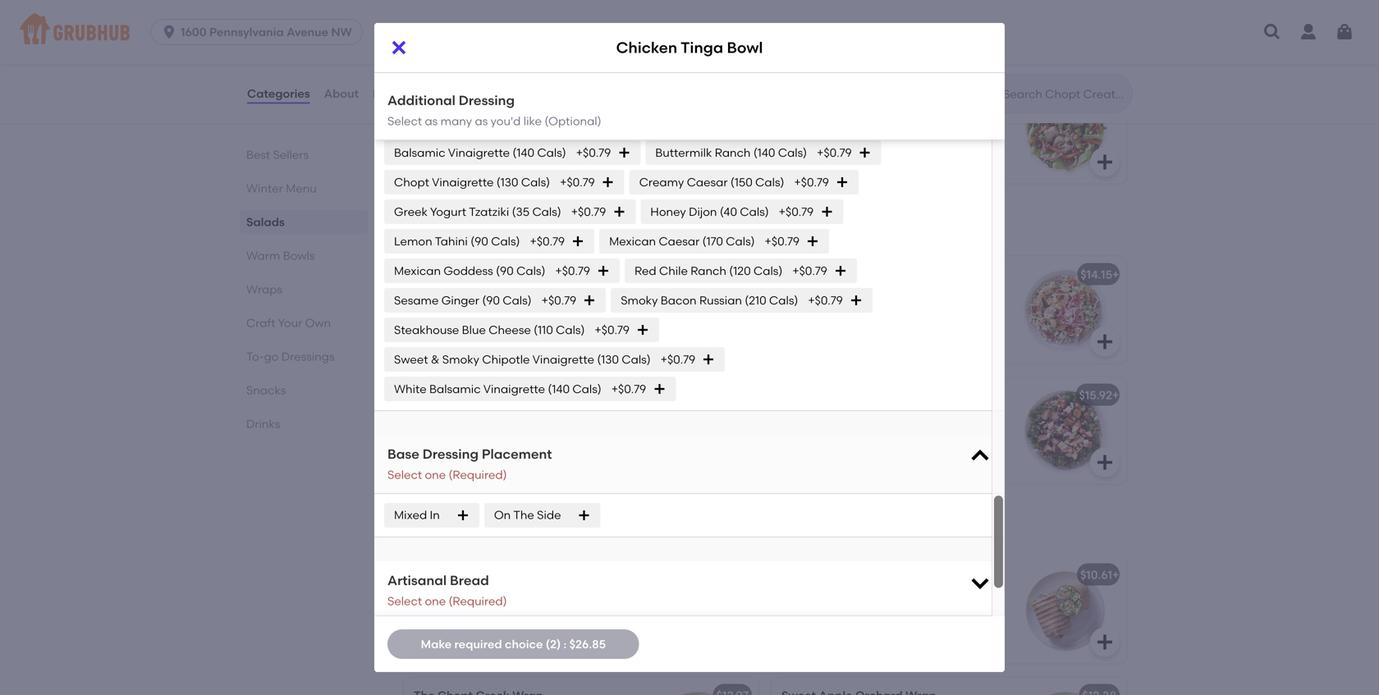 Task type: locate. For each thing, give the bounding box(es) containing it.
1 horizontal spatial red
[[876, 128, 894, 142]]

0 vertical spatial avocado,
[[502, 111, 554, 125]]

fried
[[451, 0, 476, 4]]

1 horizontal spatial $15.92
[[1079, 388, 1112, 402]]

(120 up (210
[[729, 264, 751, 278]]

sesame ginger (90 cals)
[[394, 293, 532, 307]]

0 vertical spatial wraps
[[246, 282, 282, 296]]

olive up extra
[[394, 57, 422, 71]]

1 horizontal spatial pickled
[[832, 128, 873, 142]]

honey dijon (40 cals)
[[650, 205, 769, 219]]

$14.15
[[1085, 88, 1116, 102], [1080, 267, 1112, 281]]

+$0.79 for lemon tahini (90 cals)
[[530, 234, 565, 248]]

& down aged
[[439, 611, 448, 625]]

(120 down avocado, grape tomatoes, corn, pepper jack cheese, crispy shallots, romaine
[[833, 57, 855, 71]]

categories button
[[246, 64, 311, 123]]

1 vertical spatial corn,
[[459, 7, 488, 21]]

reviews button
[[372, 64, 419, 123]]

1 as from the left
[[425, 114, 438, 128]]

0 horizontal spatial tahini
[[435, 234, 468, 248]]

0 horizontal spatial (140
[[513, 146, 534, 160]]

grilled inside grilled chicken, carrots, roasted broccoli, pickled red onions, roasted almonds, spinach, romaine
[[781, 111, 818, 125]]

mexican down honey
[[609, 234, 656, 248]]

cheese, right cotija
[[818, 591, 861, 605]]

balsamic down panko at the left top
[[394, 27, 445, 41]]

tinga up of
[[462, 267, 495, 281]]

one up in
[[425, 468, 446, 482]]

chicken left jalapeño
[[616, 39, 677, 57]]

grape down the bacon,
[[459, 144, 493, 158]]

smoky down blue
[[442, 352, 479, 366]]

steakhouse blue cheese (110 cals)
[[394, 323, 585, 337]]

select inside the artisanal bread select one (required)
[[387, 594, 422, 608]]

warm down salads
[[246, 249, 280, 263]]

1 horizontal spatial kale
[[555, 357, 578, 371]]

2 vertical spatial tomatoes,
[[496, 144, 553, 158]]

0 vertical spatial (90
[[471, 234, 488, 248]]

mediterranean tahini bowl image
[[1003, 256, 1126, 363]]

1 vertical spatial pickled
[[832, 128, 873, 142]]

1 horizontal spatial chicken
[[462, 388, 508, 402]]

1 vertical spatial best
[[424, 551, 445, 563]]

(90 for ginger
[[482, 293, 500, 307]]

tahini for lemon
[[435, 234, 468, 248]]

1 vertical spatial creamy
[[639, 175, 684, 189]]

caesar down seller
[[441, 571, 483, 585]]

2 one from the top
[[425, 594, 446, 608]]

caesar for mexican
[[659, 234, 700, 248]]

(130 up (35
[[496, 175, 518, 189]]

chicken, up the bacon,
[[453, 111, 499, 125]]

chips, inside your choice of base drizzled with mexican goddess and topped with braised chicken tinga, avocado, black beans, tortilla chips, scallions, cotija cheese, marinated kale
[[526, 341, 559, 355]]

kale
[[414, 571, 439, 585]]

cheese, left crispy
[[851, 7, 894, 21]]

tomatoes, up crispy
[[873, 0, 930, 4]]

mixed
[[394, 508, 427, 522]]

santa fe salad image
[[1003, 0, 1126, 63]]

(140 left "almonds,"
[[753, 146, 775, 160]]

pepper up olive oil & balsamic vinegar (130 cals)
[[528, 0, 569, 4]]

cheese, inside cotija cheese, jalapeño peppers, tortilla chips, romaine
[[818, 591, 861, 605]]

0 horizontal spatial $15.92
[[711, 267, 744, 281]]

corn, up the shallots,
[[933, 0, 961, 4]]

(required) down placement
[[449, 468, 507, 482]]

avocado,
[[502, 111, 554, 125], [539, 324, 592, 338]]

smoky left bacon
[[621, 293, 658, 307]]

chicken, inside grilled chicken, carrots, roasted broccoli, pickled red onions, roasted almonds, spinach, romaine
[[821, 111, 867, 125]]

tahini right mediterranean
[[868, 267, 902, 281]]

drinks
[[246, 417, 280, 431]]

cheese, down the beans,
[[448, 357, 491, 371]]

dressing
[[789, 27, 836, 41], [782, 57, 830, 71], [459, 92, 515, 108], [423, 446, 479, 462]]

0 vertical spatial kale
[[555, 357, 578, 371]]

your up steakhouse
[[414, 291, 438, 305]]

select down base
[[387, 468, 422, 482]]

jalapeño
[[864, 591, 913, 605]]

2 vertical spatial select
[[387, 594, 422, 608]]

tomatoes, down cage-
[[496, 144, 553, 158]]

+ for mexican caesar wrap image
[[1112, 568, 1119, 582]]

red
[[394, 116, 416, 130], [634, 264, 656, 278]]

mexican
[[609, 234, 656, 248], [394, 264, 441, 278], [414, 307, 461, 321]]

1 horizontal spatial pepper
[[781, 7, 822, 21]]

0 vertical spatial red
[[394, 116, 416, 130]]

mexican up the braised
[[414, 307, 461, 321]]

0 horizontal spatial carrots,
[[521, 24, 563, 38]]

1 vertical spatial (120
[[833, 57, 855, 71]]

+$0.79 for steakhouse blue cheese (110 cals)
[[595, 323, 630, 337]]

1 horizontal spatial bowls
[[457, 218, 508, 239]]

select inside base dressing placement select one (required)
[[387, 468, 422, 482]]

0 horizontal spatial best
[[246, 148, 270, 162]]

wraps
[[246, 282, 282, 296], [401, 518, 457, 539]]

dijon
[[689, 205, 717, 219]]

best left sellers
[[246, 148, 270, 162]]

and
[[516, 307, 538, 321]]

1 (required) from the top
[[449, 468, 507, 482]]

vinegar up (240
[[508, 57, 552, 71]]

1 horizontal spatial tortilla
[[781, 608, 817, 622]]

chicken, up spinach,
[[821, 111, 867, 125]]

0 horizontal spatial choice
[[441, 291, 478, 305]]

(required) down bread
[[449, 594, 507, 608]]

tomatoes, up olive oil & balsamic vinegar (130 cals)
[[527, 7, 584, 21]]

1 horizontal spatial warm
[[401, 218, 452, 239]]

your
[[414, 291, 438, 305], [278, 316, 302, 330]]

red up spinach,
[[876, 128, 894, 142]]

crispy
[[897, 7, 929, 21]]

0 vertical spatial red
[[457, 24, 476, 38]]

carrots, up spinach,
[[870, 111, 912, 125]]

1 vertical spatial smoky
[[442, 352, 479, 366]]

(90 down greek yogurt tzatziki (35 cals)
[[471, 234, 488, 248]]

1 horizontal spatial your
[[414, 291, 438, 305]]

2 vertical spatial (90
[[482, 293, 500, 307]]

smoked
[[414, 128, 458, 142]]

honey
[[650, 205, 686, 219]]

1 vertical spatial avocado,
[[539, 324, 592, 338]]

0 horizontal spatial pickled
[[414, 24, 454, 38]]

svg image
[[1262, 22, 1282, 42], [590, 117, 603, 130], [617, 146, 631, 159], [858, 146, 871, 159], [727, 152, 747, 172], [836, 176, 849, 189], [806, 235, 819, 248], [583, 294, 596, 307], [702, 353, 715, 366], [653, 383, 666, 396], [969, 445, 992, 468], [969, 571, 992, 594]]

pickled inside panko fried chicken, pepper jack cheese, corn, grape tomatoes, pickled red onions, carrots, romaine
[[414, 24, 454, 38]]

bowl inside button
[[511, 388, 538, 402]]

broccoli,
[[781, 128, 830, 142]]

cotija cheese, jalapeño peppers, tortilla chips, romaine
[[781, 591, 965, 622]]

0 vertical spatial onions,
[[478, 24, 518, 38]]

chicken, up (25
[[479, 0, 525, 4]]

pickled inside grilled chicken, carrots, roasted broccoli, pickled red onions, roasted almonds, spinach, romaine
[[832, 128, 873, 142]]

jack
[[572, 0, 595, 4], [825, 7, 848, 21]]

romaine inside grilled chicken, carrots, roasted broccoli, pickled red onions, roasted almonds, spinach, romaine
[[886, 144, 932, 158]]

select down additional
[[387, 114, 422, 128]]

corn, down fried
[[459, 7, 488, 21]]

creamy for creamy jalapeño goddess dressing (120 cals)
[[632, 27, 677, 41]]

cheese, down panko at the left top
[[414, 7, 457, 21]]

one
[[425, 468, 446, 482], [425, 594, 446, 608]]

0 horizontal spatial kale
[[414, 611, 437, 625]]

tahini down yogurt
[[435, 234, 468, 248]]

svg image
[[1335, 22, 1354, 42], [161, 24, 177, 40], [727, 31, 747, 51], [389, 38, 409, 57], [1095, 152, 1115, 172], [601, 176, 615, 189], [613, 205, 626, 218], [820, 205, 833, 218], [571, 235, 584, 248], [597, 264, 610, 277], [834, 264, 847, 277], [849, 294, 863, 307], [636, 323, 649, 337], [1095, 332, 1115, 352], [1095, 453, 1115, 472], [456, 509, 469, 522], [577, 509, 591, 522], [1095, 632, 1115, 652]]

chopt
[[394, 175, 429, 189]]

1 horizontal spatial oil
[[491, 86, 506, 100]]

ginger
[[441, 293, 479, 307]]

(140 down cage-
[[513, 146, 534, 160]]

(120 up serrano ranch dressing (120 cals)
[[839, 27, 861, 41]]

tortilla down cheese
[[487, 341, 523, 355]]

(130 up all-
[[554, 57, 576, 71]]

your choice of base drizzled with mexican goddess and topped with braised chicken tinga, avocado, black beans, tortilla chips, scallions, cotija cheese, marinated kale
[[414, 291, 612, 371]]

+ for mediterranean tahini bowl image
[[1112, 267, 1119, 281]]

cals)
[[514, 27, 543, 41], [864, 27, 892, 41], [579, 57, 608, 71], [857, 57, 886, 71], [536, 86, 565, 100], [509, 116, 538, 130], [537, 146, 566, 160], [778, 146, 807, 160], [521, 175, 550, 189], [755, 175, 784, 189], [532, 205, 561, 219], [740, 205, 769, 219], [491, 234, 520, 248], [726, 234, 755, 248], [516, 264, 545, 278], [754, 264, 782, 278], [503, 293, 532, 307], [769, 293, 798, 307], [556, 323, 585, 337], [622, 352, 651, 366], [572, 382, 601, 396]]

0 vertical spatial grape
[[837, 0, 871, 4]]

bowls left (35
[[457, 218, 508, 239]]

wraps up best seller on the left bottom of the page
[[401, 518, 457, 539]]

grilled chicken, carrots, roasted broccoli, pickled red onions, roasted almonds, spinach, romaine
[[781, 111, 982, 158]]

tomatoes, inside grilled chicken, avocado, all-natural smoked bacon, cage-free egg, blue cheese, grape tomatoes, romaine
[[496, 144, 553, 158]]

own
[[305, 316, 331, 330]]

grilled up broccoli,
[[781, 111, 818, 125]]

1 vertical spatial tortilla
[[781, 608, 817, 622]]

1 horizontal spatial best
[[424, 551, 445, 563]]

(90 up steakhouse blue cheese (110 cals)
[[482, 293, 500, 307]]

1 vertical spatial carrots,
[[870, 111, 912, 125]]

(140 down marinated
[[548, 382, 570, 396]]

1 vertical spatial your
[[278, 316, 302, 330]]

vinegar down classic cobb salad
[[450, 116, 493, 130]]

mexican for mexican caesar (170 cals)
[[609, 234, 656, 248]]

1 vertical spatial with
[[584, 307, 608, 321]]

with up topped
[[570, 291, 594, 305]]

0 vertical spatial smoky
[[621, 293, 658, 307]]

1 vertical spatial ranch
[[715, 146, 751, 160]]

corn, inside panko fried chicken, pepper jack cheese, corn, grape tomatoes, pickled red onions, carrots, romaine
[[459, 7, 488, 21]]

$15.92
[[711, 267, 744, 281], [1079, 388, 1112, 402]]

warm bowls
[[401, 218, 508, 239], [246, 249, 315, 263]]

$14.15 +
[[1080, 267, 1119, 281]]

1 horizontal spatial jack
[[825, 7, 848, 21]]

0 horizontal spatial bowls
[[283, 249, 315, 263]]

serrano
[[697, 57, 741, 71]]

best for best seller
[[424, 551, 445, 563]]

0 vertical spatial carrots,
[[521, 24, 563, 38]]

2 vertical spatial goddess
[[463, 307, 513, 321]]

2 grilled from the left
[[781, 111, 818, 125]]

0 vertical spatial ranch
[[744, 57, 780, 71]]

+$0.79 for sesame ginger (90 cals)
[[541, 293, 576, 307]]

kale down scallions,
[[555, 357, 578, 371]]

red left wine
[[394, 116, 416, 130]]

in
[[430, 508, 440, 522]]

1 vertical spatial chicken tinga bowl
[[414, 267, 525, 281]]

romaine
[[566, 24, 613, 38], [781, 24, 828, 38], [555, 144, 602, 158], [886, 144, 932, 158], [855, 608, 902, 622], [451, 611, 497, 625]]

one inside the artisanal bread select one (required)
[[425, 594, 446, 608]]

onions, inside grilled chicken, carrots, roasted broccoli, pickled red onions, roasted almonds, spinach, romaine
[[897, 128, 937, 142]]

0 horizontal spatial (130
[[496, 175, 518, 189]]

sesame ginger chicken salad image
[[1003, 77, 1126, 183]]

caesar up honey dijon (40 cals)
[[687, 175, 728, 189]]

snacks
[[246, 383, 286, 397]]

choice
[[441, 291, 478, 305], [505, 637, 543, 651]]

(90 for tahini
[[471, 234, 488, 248]]

$10.61
[[1080, 568, 1112, 582]]

bowl for chinese chicken bowl image
[[511, 388, 538, 402]]

0 vertical spatial pickled
[[414, 24, 454, 38]]

romaine inside panko fried chicken, pepper jack cheese, corn, grape tomatoes, pickled red onions, carrots, romaine
[[566, 24, 613, 38]]

1 select from the top
[[387, 114, 422, 128]]

1 vertical spatial roasted
[[939, 128, 982, 142]]

corn,
[[933, 0, 961, 4], [459, 7, 488, 21]]

olive
[[394, 57, 422, 71], [460, 86, 488, 100]]

1 vertical spatial bowls
[[283, 249, 315, 263]]

pickled up spinach,
[[832, 128, 873, 142]]

1 vertical spatial red
[[876, 128, 894, 142]]

avocado, down topped
[[539, 324, 592, 338]]

onions, inside panko fried chicken, pepper jack cheese, corn, grape tomatoes, pickled red onions, carrots, romaine
[[478, 24, 518, 38]]

0 vertical spatial caesar
[[687, 175, 728, 189]]

choice left of
[[441, 291, 478, 305]]

kale inside your choice of base drizzled with mexican goddess and topped with braised chicken tinga, avocado, black beans, tortilla chips, scallions, cotija cheese, marinated kale
[[555, 357, 578, 371]]

+$0.79 for greek yogurt tzatziki (35 cals)
[[571, 205, 606, 219]]

chicken tinga bowl up sesame ginger (90 cals)
[[414, 267, 525, 281]]

1 vertical spatial warm bowls
[[246, 249, 315, 263]]

as left "(5"
[[475, 114, 488, 128]]

dressing inside additional dressing select as many as you'd like (optional)
[[459, 92, 515, 108]]

bowls down salads
[[283, 249, 315, 263]]

2 horizontal spatial (140
[[753, 146, 775, 160]]

cheese, down smoked
[[414, 144, 457, 158]]

grilled up smoked
[[414, 111, 450, 125]]

0 vertical spatial one
[[425, 468, 446, 482]]

0 horizontal spatial warm bowls
[[246, 249, 315, 263]]

select inside additional dressing select as many as you'd like (optional)
[[387, 114, 422, 128]]

(90
[[471, 234, 488, 248], [496, 264, 514, 278], [482, 293, 500, 307]]

creamy left jalapeño
[[632, 27, 677, 41]]

2 as from the left
[[475, 114, 488, 128]]

mixed in
[[394, 508, 440, 522]]

grilled chicken, avocado, all-natural smoked bacon, cage-free egg, blue cheese, grape tomatoes, romaine
[[414, 111, 616, 158]]

(90 up base
[[496, 264, 514, 278]]

& inside aged parmesan, artisan croutons, kale & romaine
[[439, 611, 448, 625]]

1 vertical spatial grape
[[490, 7, 524, 21]]

oil left (240
[[491, 86, 506, 100]]

choice left (2)
[[505, 637, 543, 651]]

cobb
[[458, 88, 489, 102]]

$15.92 + for chicken tinga bowl image
[[711, 267, 751, 281]]

1 one from the top
[[425, 468, 446, 482]]

oil up classic
[[425, 57, 440, 71]]

cheese, inside grilled chicken, avocado, all-natural smoked bacon, cage-free egg, blue cheese, grape tomatoes, romaine
[[414, 144, 457, 158]]

grilled for grilled chicken, avocado, all-natural smoked bacon, cage-free egg, blue cheese, grape tomatoes, romaine
[[414, 111, 450, 125]]

tinga up serrano
[[681, 39, 723, 57]]

base
[[495, 291, 522, 305]]

2 vertical spatial (130
[[597, 352, 619, 366]]

+$0.79 for red chile ranch (120 cals)
[[792, 264, 827, 278]]

placement
[[482, 446, 552, 462]]

1 grilled from the left
[[414, 111, 450, 125]]

cheese, inside your choice of base drizzled with mexican goddess and topped with braised chicken tinga, avocado, black beans, tortilla chips, scallions, cotija cheese, marinated kale
[[448, 357, 491, 371]]

with up scallions,
[[584, 307, 608, 321]]

red down fried
[[457, 24, 476, 38]]

(required) inside base dressing placement select one (required)
[[449, 468, 507, 482]]

1 horizontal spatial olive
[[460, 86, 488, 100]]

creamy jalapeño goddess dressing (120 cals)
[[632, 27, 892, 41]]

$26.85
[[569, 637, 606, 651]]

0 horizontal spatial grilled
[[414, 111, 450, 125]]

3 select from the top
[[387, 594, 422, 608]]

1 horizontal spatial choice
[[505, 637, 543, 651]]

0 horizontal spatial chips,
[[526, 341, 559, 355]]

(130 up 'chinese chicken bowl' button
[[597, 352, 619, 366]]

balsamic down 'cotija'
[[429, 382, 481, 396]]

red inside panko fried chicken, pepper jack cheese, corn, grape tomatoes, pickled red onions, carrots, romaine
[[457, 24, 476, 38]]

ranch up the (150
[[715, 146, 751, 160]]

1 vertical spatial mexican
[[394, 264, 441, 278]]

(required) inside the artisanal bread select one (required)
[[449, 594, 507, 608]]

1600 pennsylvania avenue nw button
[[150, 19, 369, 45]]

chips,
[[526, 341, 559, 355], [820, 608, 853, 622]]

winter
[[246, 181, 283, 195]]

0 vertical spatial chips,
[[526, 341, 559, 355]]

goddess up serrano ranch dressing (120 cals)
[[736, 27, 786, 41]]

balsamic
[[394, 27, 445, 41], [454, 57, 506, 71], [394, 146, 445, 160], [429, 382, 481, 396]]

+$0.79 for sweet & smoky chipotle vinaigrette (130 cals)
[[660, 352, 695, 366]]

0 horizontal spatial oil
[[425, 57, 440, 71]]

bowl for mediterranean tahini bowl image
[[904, 267, 932, 281]]

ranch up smoky bacon russian (210 cals)
[[691, 264, 726, 278]]

chicken, inside panko fried chicken, pepper jack cheese, corn, grape tomatoes, pickled red onions, carrots, romaine
[[479, 0, 525, 4]]

avocado, up cage-
[[502, 111, 554, 125]]

red left chile
[[634, 264, 656, 278]]

tortilla down cotija
[[781, 608, 817, 622]]

0 vertical spatial $14.15
[[1085, 88, 1116, 102]]

onions,
[[478, 24, 518, 38], [897, 128, 937, 142]]

grilled
[[414, 111, 450, 125], [781, 111, 818, 125]]

creamy up honey
[[639, 175, 684, 189]]

1 horizontal spatial tinga
[[681, 39, 723, 57]]

best up kale
[[424, 551, 445, 563]]

2 horizontal spatial (130
[[597, 352, 619, 366]]

1 vertical spatial oil
[[491, 86, 506, 100]]

marinated
[[494, 357, 553, 371]]

caesar up chile
[[659, 234, 700, 248]]

+$0.79 for white balsamic vinaigrette (140 cals)
[[611, 382, 646, 396]]

grape up (25
[[490, 7, 524, 21]]

panko
[[414, 0, 448, 4]]

goddess up steakhouse blue cheese (110 cals)
[[463, 307, 513, 321]]

vinegar down fried
[[448, 27, 492, 41]]

ranch down creamy jalapeño goddess dressing (120 cals)
[[744, 57, 780, 71]]

1 horizontal spatial carrots,
[[870, 111, 912, 125]]

vinaigrette up yogurt
[[432, 175, 494, 189]]

chicken, inside grilled chicken, avocado, all-natural smoked bacon, cage-free egg, blue cheese, grape tomatoes, romaine
[[453, 111, 499, 125]]

grilled for grilled chicken, carrots, roasted broccoli, pickled red onions, roasted almonds, spinach, romaine
[[781, 111, 818, 125]]

0 vertical spatial bowls
[[457, 218, 508, 239]]

virgin
[[425, 86, 457, 100]]

sweet apple orchard wrap image
[[1003, 677, 1126, 695]]

scallions,
[[561, 341, 612, 355]]

peppers,
[[916, 591, 965, 605]]

olive up red wine vinegar (5 cals) at the top of page
[[460, 86, 488, 100]]

grilled inside grilled chicken, avocado, all-natural smoked bacon, cage-free egg, blue cheese, grape tomatoes, romaine
[[414, 111, 450, 125]]

0 vertical spatial corn,
[[933, 0, 961, 4]]

carrots, right (25
[[521, 24, 563, 38]]

0 vertical spatial (required)
[[449, 468, 507, 482]]

creamy for creamy caesar (150 cals)
[[639, 175, 684, 189]]

0 vertical spatial $15.92
[[711, 267, 744, 281]]

chips, inside cotija cheese, jalapeño peppers, tortilla chips, romaine
[[820, 608, 853, 622]]

pickled
[[414, 24, 454, 38], [832, 128, 873, 142]]

select down artisanal on the left bottom of the page
[[387, 594, 422, 608]]

$15.92 for chicken tinga bowl image
[[711, 267, 744, 281]]

cheese,
[[414, 7, 457, 21], [851, 7, 894, 21], [414, 144, 457, 158], [448, 357, 491, 371], [818, 591, 861, 605]]

+$0.79 for mexican goddess (90 cals)
[[555, 264, 590, 278]]

1 horizontal spatial as
[[475, 114, 488, 128]]

0 vertical spatial creamy
[[632, 27, 677, 41]]

romaine inside avocado, grape tomatoes, corn, pepper jack cheese, crispy shallots, romaine
[[781, 24, 828, 38]]

mexican for mexican goddess (90 cals)
[[394, 264, 441, 278]]

0 vertical spatial jack
[[572, 0, 595, 4]]

tahini
[[435, 234, 468, 248], [868, 267, 902, 281]]

chicken tinga bowl up serrano
[[616, 39, 763, 57]]

pepper
[[528, 0, 569, 4], [781, 7, 822, 21]]

pickled down panko at the left top
[[414, 24, 454, 38]]

as down additional
[[425, 114, 438, 128]]

romaine inside cotija cheese, jalapeño peppers, tortilla chips, romaine
[[855, 608, 902, 622]]

2 select from the top
[[387, 468, 422, 482]]

0 vertical spatial pepper
[[528, 0, 569, 4]]

0 horizontal spatial onions,
[[478, 24, 518, 38]]

your inside your choice of base drizzled with mexican goddess and topped with braised chicken tinga, avocado, black beans, tortilla chips, scallions, cotija cheese, marinated kale
[[414, 291, 438, 305]]

wraps up craft
[[246, 282, 282, 296]]

1 vertical spatial tahini
[[868, 267, 902, 281]]

1 horizontal spatial grilled
[[781, 111, 818, 125]]

1 vertical spatial jack
[[825, 7, 848, 21]]

cotija
[[781, 591, 815, 605]]

romaine inside grilled chicken, avocado, all-natural smoked bacon, cage-free egg, blue cheese, grape tomatoes, romaine
[[555, 144, 602, 158]]

kale down aged
[[414, 611, 437, 625]]

2 (required) from the top
[[449, 594, 507, 608]]

0 horizontal spatial tortilla
[[487, 341, 523, 355]]

tortilla inside your choice of base drizzled with mexican goddess and topped with braised chicken tinga, avocado, black beans, tortilla chips, scallions, cotija cheese, marinated kale
[[487, 341, 523, 355]]



Task type: describe. For each thing, give the bounding box(es) containing it.
artisanal bread select one (required)
[[387, 572, 507, 608]]

reviews
[[373, 86, 418, 100]]

0 vertical spatial vinegar
[[448, 27, 492, 41]]

1 vertical spatial chicken
[[414, 267, 460, 281]]

(110
[[534, 323, 553, 337]]

required
[[454, 637, 502, 651]]

balsamic vinaigrette (140 cals)
[[394, 146, 566, 160]]

salad
[[492, 88, 525, 102]]

red inside grilled chicken, carrots, roasted broccoli, pickled red onions, roasted almonds, spinach, romaine
[[876, 128, 894, 142]]

select for artisanal bread
[[387, 594, 422, 608]]

Search Chopt Creative Salad Co. search field
[[1001, 86, 1127, 102]]

balsamic down smoked
[[394, 146, 445, 160]]

red for red wine vinegar (5 cals)
[[394, 116, 416, 130]]

white balsamic vinaigrette (140 cals)
[[394, 382, 601, 396]]

chopt vinaigrette (130 cals)
[[394, 175, 550, 189]]

chipotle
[[482, 352, 530, 366]]

chile
[[659, 264, 688, 278]]

cheese, inside avocado, grape tomatoes, corn, pepper jack cheese, crispy shallots, romaine
[[851, 7, 894, 21]]

1 horizontal spatial (140
[[548, 382, 570, 396]]

the
[[513, 508, 534, 522]]

+$0.79 for mexican caesar (170 cals)
[[765, 234, 800, 248]]

go
[[264, 350, 279, 364]]

egg,
[[560, 128, 585, 142]]

corn, inside avocado, grape tomatoes, corn, pepper jack cheese, crispy shallots, romaine
[[933, 0, 961, 4]]

chinese chicken bowl image
[[635, 377, 758, 484]]

base
[[387, 446, 419, 462]]

(40
[[720, 205, 737, 219]]

chicken, for natural
[[453, 111, 499, 125]]

the chopt greek wrap image
[[635, 677, 758, 695]]

make
[[421, 637, 452, 651]]

0 vertical spatial warm
[[401, 218, 452, 239]]

vinaigrette down marinated
[[483, 382, 545, 396]]

0 vertical spatial with
[[570, 291, 594, 305]]

mexican goddess (90 cals)
[[394, 264, 545, 278]]

artisan
[[510, 594, 549, 608]]

on the side
[[494, 508, 561, 522]]

1 vertical spatial vinegar
[[508, 57, 552, 71]]

svg image inside main navigation 'navigation'
[[1262, 22, 1282, 42]]

(150
[[730, 175, 753, 189]]

carrots, inside grilled chicken, carrots, roasted broccoli, pickled red onions, roasted almonds, spinach, romaine
[[870, 111, 912, 125]]

+$0.79 for red wine vinegar (5 cals)
[[548, 116, 583, 130]]

1600
[[181, 25, 207, 39]]

best for best sellers
[[246, 148, 270, 162]]

grape inside panko fried chicken, pepper jack cheese, corn, grape tomatoes, pickled red onions, carrots, romaine
[[490, 7, 524, 21]]

balsamic up extra virgin olive oil (240 cals)
[[454, 57, 506, 71]]

side
[[537, 508, 561, 522]]

jack inside panko fried chicken, pepper jack cheese, corn, grape tomatoes, pickled red onions, carrots, romaine
[[572, 0, 595, 4]]

0 vertical spatial goddess
[[736, 27, 786, 41]]

mexican inside your choice of base drizzled with mexican goddess and topped with braised chicken tinga, avocado, black beans, tortilla chips, scallions, cotija cheese, marinated kale
[[414, 307, 461, 321]]

mexican caesar (170 cals)
[[609, 234, 755, 248]]

0 vertical spatial (120
[[839, 27, 861, 41]]

craft your own
[[246, 316, 331, 330]]

(90 for goddess
[[496, 264, 514, 278]]

1600 pennsylvania avenue nw
[[181, 25, 352, 39]]

tortilla inside cotija cheese, jalapeño peppers, tortilla chips, romaine
[[781, 608, 817, 622]]

crispy chicken ranch salad image
[[635, 0, 758, 63]]

grape inside avocado, grape tomatoes, corn, pepper jack cheese, crispy shallots, romaine
[[837, 0, 871, 4]]

greek yogurt tzatziki (35 cals)
[[394, 205, 561, 219]]

+$0.79 for chopt vinaigrette (130 cals)
[[560, 175, 595, 189]]

goddess inside your choice of base drizzled with mexican goddess and topped with braised chicken tinga, avocado, black beans, tortilla chips, scallions, cotija cheese, marinated kale
[[463, 307, 513, 321]]

(140 for ranch
[[753, 146, 775, 160]]

vinaigrette down (110
[[532, 352, 594, 366]]

avocado, inside your choice of base drizzled with mexican goddess and topped with braised chicken tinga, avocado, black beans, tortilla chips, scallions, cotija cheese, marinated kale
[[539, 324, 592, 338]]

avocado, inside grilled chicken, avocado, all-natural smoked bacon, cage-free egg, blue cheese, grape tomatoes, romaine
[[502, 111, 554, 125]]

classic
[[414, 88, 455, 102]]

dressing inside base dressing placement select one (required)
[[423, 446, 479, 462]]

:
[[564, 637, 567, 651]]

like
[[523, 114, 542, 128]]

bowl for chicken tinga bowl image
[[497, 267, 525, 281]]

caesar for creamy
[[687, 175, 728, 189]]

mexican caesar wrap image
[[1003, 557, 1126, 663]]

romaine inside aged parmesan, artisan croutons, kale & romaine
[[451, 611, 497, 625]]

classic cobb salad image
[[635, 77, 758, 183]]

1 horizontal spatial warm bowls
[[401, 218, 508, 239]]

russian
[[699, 293, 742, 307]]

0 horizontal spatial chicken tinga bowl
[[414, 267, 525, 281]]

red chile ranch (120 cals)
[[634, 264, 782, 278]]

seller
[[447, 551, 474, 563]]

0 vertical spatial oil
[[425, 57, 440, 71]]

jack inside avocado, grape tomatoes, corn, pepper jack cheese, crispy shallots, romaine
[[825, 7, 848, 21]]

blue
[[588, 128, 612, 142]]

chicken
[[458, 324, 502, 338]]

+$0.79 for creamy caesar (150 cals)
[[794, 175, 829, 189]]

grape inside grilled chicken, avocado, all-natural smoked bacon, cage-free egg, blue cheese, grape tomatoes, romaine
[[459, 144, 493, 158]]

creamy caesar (150 cals)
[[639, 175, 784, 189]]

carrots, inside panko fried chicken, pepper jack cheese, corn, grape tomatoes, pickled red onions, carrots, romaine
[[521, 24, 563, 38]]

you'd
[[491, 114, 521, 128]]

ranch for serrano
[[744, 57, 780, 71]]

smoky bacon russian (210 cals)
[[621, 293, 798, 307]]

jalapeño
[[680, 27, 734, 41]]

(5
[[496, 116, 507, 130]]

best seller
[[424, 551, 474, 563]]

sweet & smoky chipotle vinaigrette (130 cals)
[[394, 352, 651, 366]]

tinga,
[[504, 324, 537, 338]]

all-
[[557, 111, 575, 125]]

0 vertical spatial chicken tinga bowl
[[616, 39, 763, 57]]

$15.92 + for blissful harvest bowl image
[[1079, 388, 1119, 402]]

croutons,
[[551, 594, 603, 608]]

spinach,
[[836, 144, 883, 158]]

1 vertical spatial goddess
[[444, 264, 493, 278]]

parmesan,
[[447, 594, 507, 608]]

cheese
[[489, 323, 531, 337]]

+ for blissful harvest bowl image
[[1112, 388, 1119, 402]]

0 horizontal spatial olive
[[394, 57, 422, 71]]

1 vertical spatial &
[[431, 352, 439, 366]]

select for additional dressing
[[387, 114, 422, 128]]

pennsylvania
[[209, 25, 284, 39]]

wrap
[[485, 571, 517, 585]]

about
[[324, 86, 359, 100]]

red for red chile ranch (120 cals)
[[634, 264, 656, 278]]

ranch for buttermilk
[[715, 146, 751, 160]]

of
[[481, 291, 492, 305]]

1 vertical spatial olive
[[460, 86, 488, 100]]

1 vertical spatial choice
[[505, 637, 543, 651]]

cotija
[[414, 357, 445, 371]]

tomatoes, inside avocado, grape tomatoes, corn, pepper jack cheese, crispy shallots, romaine
[[873, 0, 930, 4]]

mediterranean
[[781, 267, 865, 281]]

(120 for serrano ranch dressing (120 cals)
[[833, 57, 855, 71]]

categories
[[247, 86, 310, 100]]

(140 for vinaigrette
[[513, 146, 534, 160]]

$14.15 for $14.15 +
[[1080, 267, 1112, 281]]

main navigation navigation
[[0, 0, 1379, 64]]

caesar for kale
[[441, 571, 483, 585]]

classic cobb salad
[[414, 88, 525, 102]]

tahini for mediterranean
[[868, 267, 902, 281]]

cheese, inside panko fried chicken, pepper jack cheese, corn, grape tomatoes, pickled red onions, carrots, romaine
[[414, 7, 457, 21]]

2 vertical spatial ranch
[[691, 264, 726, 278]]

$14.15 for $14.15
[[1085, 88, 1116, 102]]

choice inside your choice of base drizzled with mexican goddess and topped with braised chicken tinga, avocado, black beans, tortilla chips, scallions, cotija cheese, marinated kale
[[441, 291, 478, 305]]

blissful harvest bowl image
[[1003, 377, 1126, 484]]

1 horizontal spatial smoky
[[621, 293, 658, 307]]

kale inside aged parmesan, artisan croutons, kale & romaine
[[414, 611, 437, 625]]

(130 for vinaigrette
[[597, 352, 619, 366]]

0 horizontal spatial wraps
[[246, 282, 282, 296]]

greek
[[394, 205, 428, 219]]

(optional)
[[544, 114, 601, 128]]

chicken inside button
[[462, 388, 508, 402]]

tzatziki
[[469, 205, 509, 219]]

chicken, for broccoli,
[[821, 111, 867, 125]]

+$0.79 for balsamic vinaigrette (140 cals)
[[576, 146, 611, 160]]

+$0.79 for buttermilk ranch (140 cals)
[[817, 146, 852, 160]]

avocado,
[[781, 0, 834, 4]]

2 vertical spatial vinegar
[[450, 116, 493, 130]]

1 vertical spatial tinga
[[462, 267, 495, 281]]

0 vertical spatial tinga
[[681, 39, 723, 57]]

vinaigrette down the bacon,
[[448, 146, 510, 160]]

pepper inside avocado, grape tomatoes, corn, pepper jack cheese, crispy shallots, romaine
[[781, 7, 822, 21]]

svg image inside 1600 pennsylvania avenue nw button
[[161, 24, 177, 40]]

kale caesar wrap image
[[635, 557, 758, 663]]

1 vertical spatial wraps
[[401, 518, 457, 539]]

bacon,
[[460, 128, 499, 142]]

pepper inside panko fried chicken, pepper jack cheese, corn, grape tomatoes, pickled red onions, carrots, romaine
[[528, 0, 569, 4]]

braised
[[414, 324, 456, 338]]

0 vertical spatial chicken
[[616, 39, 677, 57]]

chicken tinga bowl image
[[635, 256, 758, 363]]

(210
[[745, 293, 766, 307]]

topped
[[540, 307, 581, 321]]

almonds,
[[781, 144, 833, 158]]

mediterranean tahini bowl
[[781, 267, 932, 281]]

bacon
[[661, 293, 697, 307]]

+ for chicken tinga bowl image
[[744, 267, 751, 281]]

(170
[[702, 234, 723, 248]]

olive oil & balsamic vinegar (130 cals)
[[394, 57, 608, 71]]

buttermilk
[[655, 146, 712, 160]]

0 vertical spatial &
[[443, 57, 451, 71]]

serrano ranch dressing (120 cals)
[[697, 57, 886, 71]]

base dressing placement select one (required)
[[387, 446, 552, 482]]

(25
[[494, 27, 512, 41]]

drizzled
[[525, 291, 567, 305]]

extra
[[394, 86, 423, 100]]

menu
[[286, 181, 317, 195]]

0 vertical spatial roasted
[[915, 111, 958, 125]]

craft
[[246, 316, 275, 330]]

buttermilk ranch (140 cals)
[[655, 146, 807, 160]]

sellers
[[273, 148, 309, 162]]

wine
[[419, 116, 447, 130]]

aged parmesan, artisan croutons, kale & romaine
[[414, 594, 603, 625]]

salads
[[246, 215, 285, 229]]

$15.92 for blissful harvest bowl image
[[1079, 388, 1112, 402]]

to-
[[246, 350, 264, 364]]

winter menu
[[246, 181, 317, 195]]

tomatoes, inside panko fried chicken, pepper jack cheese, corn, grape tomatoes, pickled red onions, carrots, romaine
[[527, 7, 584, 21]]

1 vertical spatial warm
[[246, 249, 280, 263]]

one inside base dressing placement select one (required)
[[425, 468, 446, 482]]

avenue
[[287, 25, 328, 39]]

shallots,
[[932, 7, 978, 21]]

bread
[[450, 572, 489, 588]]

(130 for vinegar
[[554, 57, 576, 71]]

(120 for red chile ranch (120 cals)
[[729, 264, 751, 278]]

+$0.79 for honey dijon (40 cals)
[[779, 205, 814, 219]]

+$0.79 for smoky bacon russian (210 cals)
[[808, 293, 843, 307]]



Task type: vqa. For each thing, say whether or not it's contained in the screenshot.
Address
no



